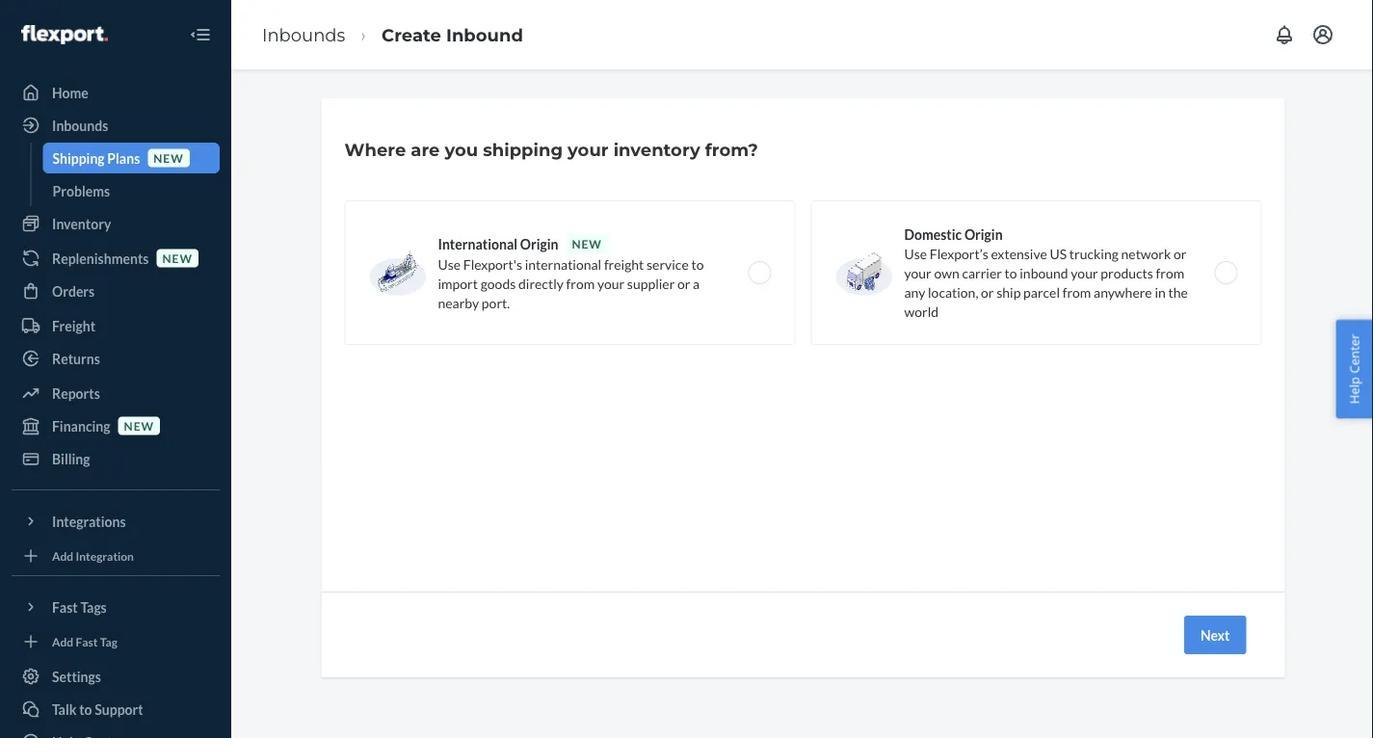 Task type: locate. For each thing, give the bounding box(es) containing it.
add up settings
[[52, 634, 73, 648]]

inventory link
[[12, 208, 220, 239]]

domestic origin use flexport's extensive us trucking network or your own carrier to inbound your products from any location, or ship parcel from anywhere in the world
[[904, 226, 1188, 319]]

integration
[[76, 549, 134, 563]]

to inside domestic origin use flexport's extensive us trucking network or your own carrier to inbound your products from any location, or ship parcel from anywhere in the world
[[1005, 265, 1017, 281]]

new down the 'reports' link
[[124, 419, 154, 433]]

add integration
[[52, 549, 134, 563]]

open notifications image
[[1273, 23, 1296, 46]]

close navigation image
[[189, 23, 212, 46]]

add for add integration
[[52, 549, 73, 563]]

new up orders link
[[162, 251, 193, 265]]

new for replenishments
[[162, 251, 193, 265]]

from up the
[[1156, 265, 1184, 281]]

2 add from the top
[[52, 634, 73, 648]]

from inside use flexport's international freight service to import goods directly from your supplier or a nearby port.
[[566, 275, 595, 291]]

1 horizontal spatial origin
[[964, 226, 1003, 242]]

center
[[1346, 334, 1363, 374]]

1 vertical spatial inbounds
[[52, 117, 108, 133]]

freight link
[[12, 310, 220, 341]]

location,
[[928, 284, 978, 300]]

help
[[1346, 377, 1363, 404]]

network
[[1121, 245, 1171, 262]]

0 vertical spatial fast
[[52, 599, 78, 615]]

are
[[411, 139, 440, 160]]

your down freight
[[597, 275, 625, 291]]

us
[[1050, 245, 1067, 262]]

0 vertical spatial inbounds link
[[262, 24, 345, 45]]

a
[[693, 275, 700, 291]]

international
[[438, 236, 517, 252]]

fast inside dropdown button
[[52, 599, 78, 615]]

flexport's
[[930, 245, 988, 262]]

1 add from the top
[[52, 549, 73, 563]]

integrations button
[[12, 506, 220, 537]]

0 vertical spatial add
[[52, 549, 73, 563]]

import
[[438, 275, 478, 291]]

to up a
[[691, 256, 704, 272]]

1 vertical spatial add
[[52, 634, 73, 648]]

fast
[[52, 599, 78, 615], [76, 634, 98, 648]]

returns
[[52, 350, 100, 367]]

problems link
[[43, 175, 220, 206]]

ship
[[997, 284, 1021, 300]]

integrations
[[52, 513, 126, 529]]

new up international
[[572, 237, 602, 251]]

0 horizontal spatial to
[[79, 701, 92, 717]]

port.
[[482, 294, 510, 311]]

world
[[904, 303, 939, 319]]

new
[[153, 151, 184, 165], [572, 237, 602, 251], [162, 251, 193, 265], [124, 419, 154, 433]]

parcel
[[1023, 284, 1060, 300]]

add left 'integration'
[[52, 549, 73, 563]]

or left a
[[677, 275, 690, 291]]

1 horizontal spatial to
[[691, 256, 704, 272]]

origin
[[964, 226, 1003, 242], [520, 236, 558, 252]]

add for add fast tag
[[52, 634, 73, 648]]

fast left tags
[[52, 599, 78, 615]]

or down carrier at the right
[[981, 284, 994, 300]]

international
[[525, 256, 601, 272]]

2 horizontal spatial from
[[1156, 265, 1184, 281]]

from down international
[[566, 275, 595, 291]]

0 horizontal spatial or
[[677, 275, 690, 291]]

own
[[934, 265, 959, 281]]

the
[[1168, 284, 1188, 300]]

to inside button
[[79, 701, 92, 717]]

international origin
[[438, 236, 558, 252]]

0 horizontal spatial from
[[566, 275, 595, 291]]

from right the parcel
[[1063, 284, 1091, 300]]

inventory
[[613, 139, 700, 160]]

to right talk
[[79, 701, 92, 717]]

new right plans
[[153, 151, 184, 165]]

use
[[904, 245, 927, 262], [438, 256, 461, 272]]

orders link
[[12, 276, 220, 306]]

flexport logo image
[[21, 25, 108, 44]]

settings
[[52, 668, 101, 685]]

1 horizontal spatial from
[[1063, 284, 1091, 300]]

origin for domestic
[[964, 226, 1003, 242]]

to
[[691, 256, 704, 272], [1005, 265, 1017, 281], [79, 701, 92, 717]]

fast left tag on the bottom left of the page
[[76, 634, 98, 648]]

2 horizontal spatial to
[[1005, 265, 1017, 281]]

0 horizontal spatial inbounds link
[[12, 110, 220, 141]]

from?
[[705, 139, 758, 160]]

shipping
[[483, 139, 563, 160]]

1 horizontal spatial use
[[904, 245, 927, 262]]

new for international origin
[[572, 237, 602, 251]]

to inside use flexport's international freight service to import goods directly from your supplier or a nearby port.
[[691, 256, 704, 272]]

your
[[568, 139, 609, 160], [904, 265, 931, 281], [1071, 265, 1098, 281], [597, 275, 625, 291]]

0 vertical spatial inbounds
[[262, 24, 345, 45]]

inbound
[[1020, 265, 1068, 281]]

use flexport's international freight service to import goods directly from your supplier or a nearby port.
[[438, 256, 704, 311]]

1 vertical spatial inbounds link
[[12, 110, 220, 141]]

1 horizontal spatial inbounds
[[262, 24, 345, 45]]

inbounds
[[262, 24, 345, 45], [52, 117, 108, 133]]

help center button
[[1336, 320, 1373, 419]]

add
[[52, 549, 73, 563], [52, 634, 73, 648]]

use down domestic
[[904, 245, 927, 262]]

use inside use flexport's international freight service to import goods directly from your supplier or a nearby port.
[[438, 256, 461, 272]]

0 horizontal spatial origin
[[520, 236, 558, 252]]

settings link
[[12, 661, 220, 692]]

or
[[1174, 245, 1187, 262], [677, 275, 690, 291], [981, 284, 994, 300]]

to up ship
[[1005, 265, 1017, 281]]

home link
[[12, 77, 220, 108]]

service
[[647, 256, 689, 272]]

from
[[1156, 265, 1184, 281], [566, 275, 595, 291], [1063, 284, 1091, 300]]

create
[[382, 24, 441, 45]]

origin inside domestic origin use flexport's extensive us trucking network or your own carrier to inbound your products from any location, or ship parcel from anywhere in the world
[[964, 226, 1003, 242]]

0 horizontal spatial use
[[438, 256, 461, 272]]

use up 'import' at left
[[438, 256, 461, 272]]

open account menu image
[[1311, 23, 1335, 46]]

origin up international
[[520, 236, 558, 252]]

or inside use flexport's international freight service to import goods directly from your supplier or a nearby port.
[[677, 275, 690, 291]]

inbounds link
[[262, 24, 345, 45], [12, 110, 220, 141]]

directly
[[518, 275, 564, 291]]

home
[[52, 84, 88, 101]]

origin up flexport's
[[964, 226, 1003, 242]]

trucking
[[1069, 245, 1119, 262]]

or right network
[[1174, 245, 1187, 262]]

freight
[[52, 317, 95, 334]]

2 horizontal spatial or
[[1174, 245, 1187, 262]]

next
[[1200, 627, 1230, 643]]

nearby
[[438, 294, 479, 311]]



Task type: vqa. For each thing, say whether or not it's contained in the screenshot.
flow
no



Task type: describe. For each thing, give the bounding box(es) containing it.
where
[[344, 139, 406, 160]]

your inside use flexport's international freight service to import goods directly from your supplier or a nearby port.
[[597, 275, 625, 291]]

replenishments
[[52, 250, 149, 266]]

1 horizontal spatial or
[[981, 284, 994, 300]]

goods
[[480, 275, 516, 291]]

orders
[[52, 283, 95, 299]]

financing
[[52, 418, 110, 434]]

create inbound link
[[382, 24, 523, 45]]

breadcrumbs navigation
[[247, 7, 539, 63]]

origin for international
[[520, 236, 558, 252]]

reports
[[52, 385, 100, 401]]

create inbound
[[382, 24, 523, 45]]

inbound
[[446, 24, 523, 45]]

talk to support
[[52, 701, 143, 717]]

any
[[904, 284, 925, 300]]

inbounds inside breadcrumbs navigation
[[262, 24, 345, 45]]

billing
[[52, 450, 90, 467]]

add fast tag link
[[12, 630, 220, 653]]

tags
[[80, 599, 107, 615]]

anywhere
[[1094, 284, 1152, 300]]

where are you shipping your inventory from?
[[344, 139, 758, 160]]

flexport's
[[463, 256, 522, 272]]

products
[[1101, 265, 1153, 281]]

use inside domestic origin use flexport's extensive us trucking network or your own carrier to inbound your products from any location, or ship parcel from anywhere in the world
[[904, 245, 927, 262]]

talk
[[52, 701, 77, 717]]

add fast tag
[[52, 634, 117, 648]]

fast tags
[[52, 599, 107, 615]]

next button
[[1184, 616, 1246, 654]]

your down trucking
[[1071, 265, 1098, 281]]

0 horizontal spatial inbounds
[[52, 117, 108, 133]]

inventory
[[52, 215, 111, 232]]

talk to support button
[[12, 694, 220, 725]]

tag
[[100, 634, 117, 648]]

plans
[[107, 150, 140, 166]]

problems
[[53, 183, 110, 199]]

extensive
[[991, 245, 1047, 262]]

help center
[[1346, 334, 1363, 404]]

shipping
[[53, 150, 105, 166]]

new for financing
[[124, 419, 154, 433]]

domestic
[[904, 226, 962, 242]]

support
[[95, 701, 143, 717]]

freight
[[604, 256, 644, 272]]

reports link
[[12, 378, 220, 409]]

fast tags button
[[12, 592, 220, 622]]

shipping plans
[[53, 150, 140, 166]]

1 vertical spatial fast
[[76, 634, 98, 648]]

your up any
[[904, 265, 931, 281]]

1 horizontal spatial inbounds link
[[262, 24, 345, 45]]

your right shipping
[[568, 139, 609, 160]]

you
[[445, 139, 478, 160]]

supplier
[[627, 275, 675, 291]]

billing link
[[12, 443, 220, 474]]

in
[[1155, 284, 1166, 300]]

returns link
[[12, 343, 220, 374]]

new for shipping plans
[[153, 151, 184, 165]]

carrier
[[962, 265, 1002, 281]]

add integration link
[[12, 544, 220, 568]]



